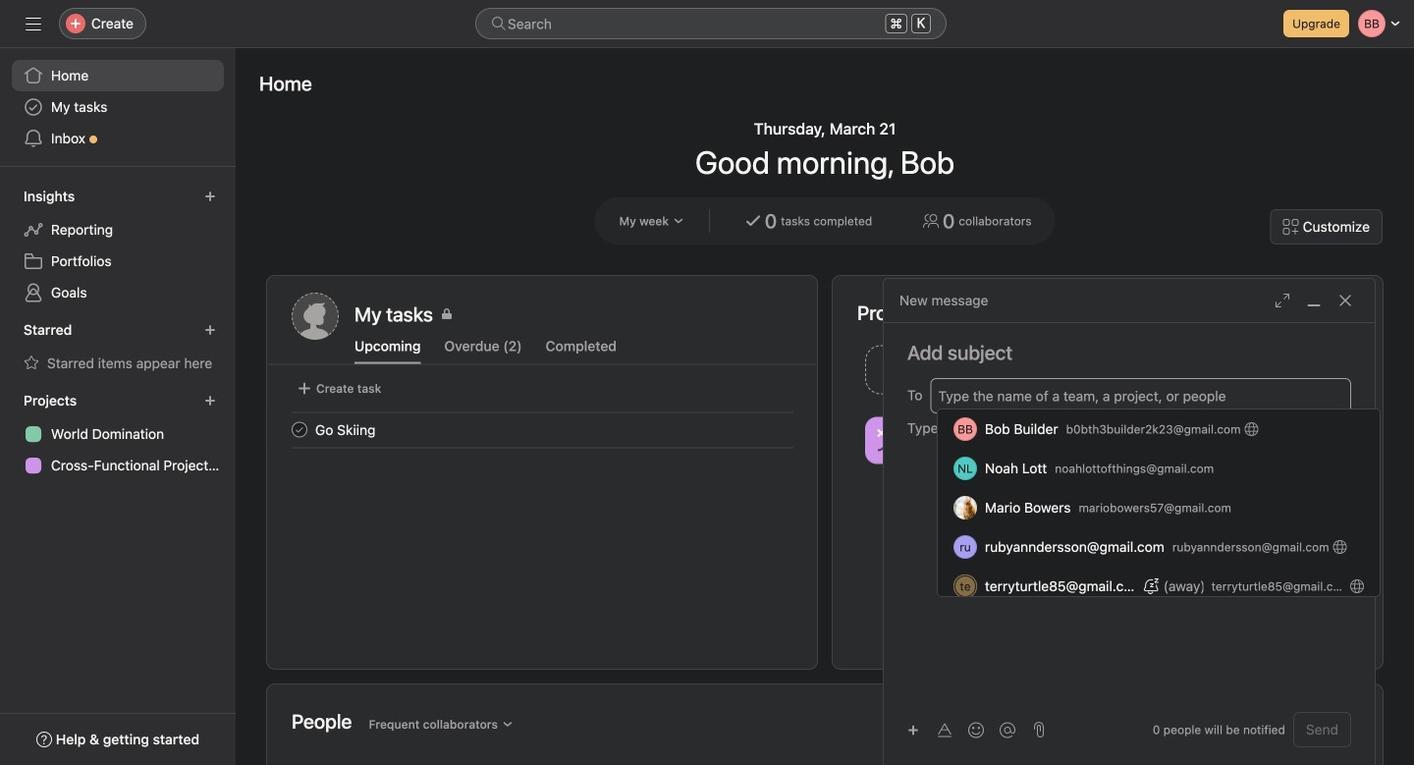 Task type: vqa. For each thing, say whether or not it's contained in the screenshot.
bottommost list item
yes



Task type: locate. For each thing, give the bounding box(es) containing it.
None field
[[475, 8, 947, 39]]

projects element
[[0, 383, 236, 485]]

insert an object image
[[908, 725, 920, 736]]

1 horizontal spatial list item
[[858, 340, 1109, 400]]

new insights image
[[204, 191, 216, 202]]

insights element
[[0, 179, 236, 312]]

toolbar
[[900, 716, 1026, 744]]

list item
[[858, 340, 1109, 400], [268, 412, 817, 447]]

0 horizontal spatial list item
[[268, 412, 817, 447]]

global element
[[0, 48, 236, 166]]

Add subject text field
[[884, 339, 1375, 366]]

Type the name of a team, a project, or people text field
[[939, 384, 1341, 408]]

list box
[[938, 410, 1380, 596]]

hide sidebar image
[[26, 16, 41, 31]]

close image
[[1338, 293, 1354, 308]]

dialog
[[884, 279, 1375, 765]]



Task type: describe. For each thing, give the bounding box(es) containing it.
Search tasks, projects, and more text field
[[475, 8, 947, 39]]

expand popout to full screen image
[[1275, 293, 1291, 308]]

minimize image
[[1307, 293, 1322, 308]]

rocket image
[[1128, 358, 1152, 382]]

add items to starred image
[[204, 324, 216, 336]]

1 vertical spatial list item
[[268, 412, 817, 447]]

new project or portfolio image
[[204, 395, 216, 407]]

at mention image
[[1000, 723, 1016, 738]]

starred element
[[0, 312, 236, 383]]

mark complete image
[[288, 418, 311, 442]]

add profile photo image
[[292, 293, 339, 340]]

line_and_symbols image
[[877, 429, 901, 452]]

Mark complete checkbox
[[288, 418, 311, 442]]

0 vertical spatial list item
[[858, 340, 1109, 400]]



